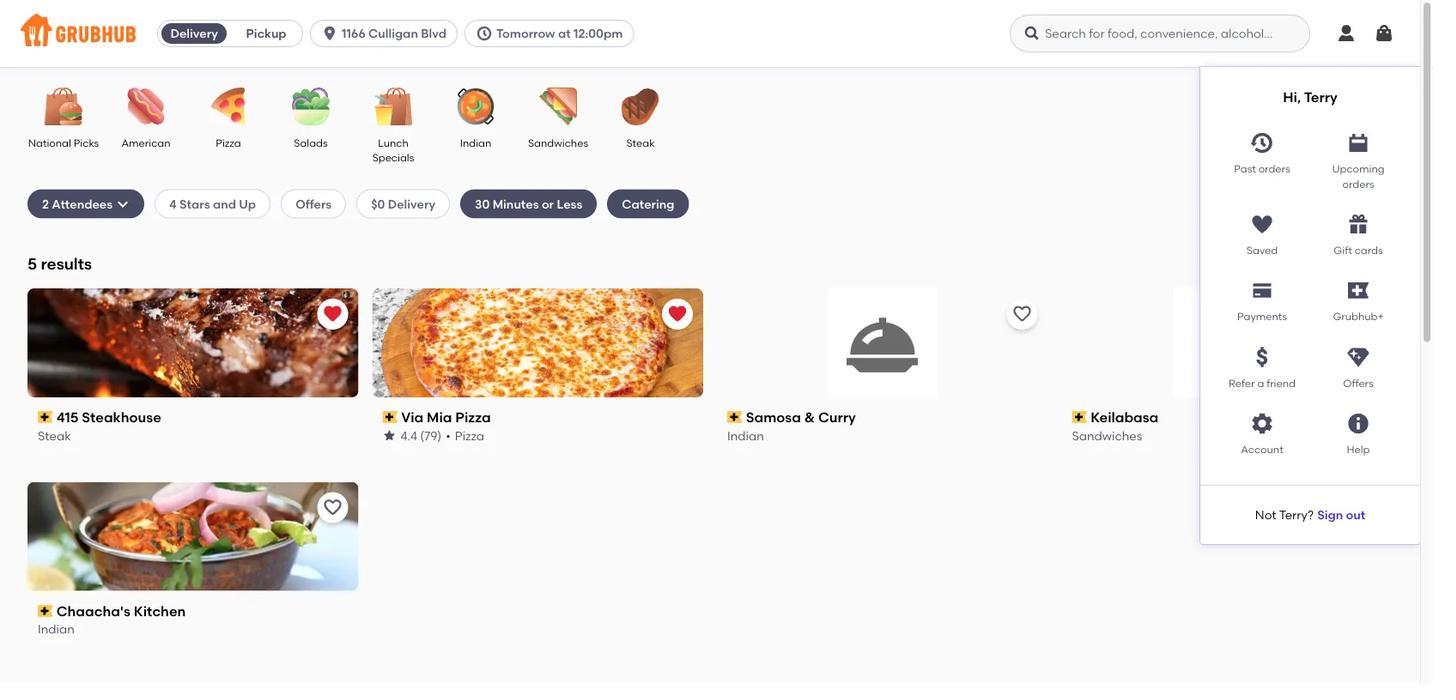 Task type: locate. For each thing, give the bounding box(es) containing it.
4 stars and up
[[169, 196, 256, 211]]

svg image for offers
[[1347, 345, 1371, 369]]

svg image up refer a friend at the right of the page
[[1250, 345, 1275, 369]]

0 vertical spatial orders
[[1259, 163, 1291, 175]]

0 vertical spatial sandwiches
[[528, 137, 588, 149]]

0 horizontal spatial orders
[[1259, 163, 1291, 175]]

terry right hi,
[[1304, 89, 1338, 106]]

1 vertical spatial offers
[[1343, 377, 1374, 390]]

svg image up hi, terry
[[1336, 23, 1357, 44]]

save this restaurant image
[[322, 498, 343, 518]]

1 horizontal spatial indian
[[460, 137, 492, 149]]

offers link
[[1311, 338, 1407, 391]]

0 vertical spatial pizza
[[216, 137, 241, 149]]

1 horizontal spatial offers
[[1343, 377, 1374, 390]]

svg image for refer a friend
[[1250, 345, 1275, 369]]

tomorrow at 12:00pm button
[[465, 20, 641, 47]]

pickup
[[246, 26, 287, 41]]

subscription pass image for via
[[383, 411, 398, 423]]

svg image left tomorrow at the left
[[476, 25, 493, 42]]

415 steakhouse link
[[38, 408, 348, 427]]

main navigation navigation
[[0, 0, 1421, 544]]

subscription pass image left chaacha's
[[38, 605, 53, 617]]

offers
[[296, 196, 332, 211], [1343, 377, 1374, 390]]

keilabasa
[[1091, 409, 1159, 426]]

gift
[[1334, 244, 1352, 257]]

4.4
[[401, 428, 417, 443]]

delivery right $0
[[388, 196, 435, 211]]

3 subscription pass image from the left
[[1072, 411, 1087, 423]]

svg image inside gift cards link
[[1347, 212, 1371, 236]]

1 horizontal spatial saved restaurant button
[[662, 299, 693, 330]]

0 horizontal spatial subscription pass image
[[38, 605, 53, 617]]

0 vertical spatial delivery
[[170, 26, 218, 41]]

chaacha's kitchen link
[[38, 602, 348, 621]]

salads image
[[281, 88, 341, 125]]

orders inside upcoming orders
[[1343, 178, 1375, 190]]

0 vertical spatial terry
[[1304, 89, 1338, 106]]

terry right not
[[1279, 508, 1308, 522]]

pizza right •
[[455, 428, 484, 443]]

0 horizontal spatial subscription pass image
[[38, 411, 53, 423]]

past orders
[[1234, 163, 1291, 175]]

refer
[[1229, 377, 1255, 390]]

pizza
[[216, 137, 241, 149], [455, 409, 491, 426], [455, 428, 484, 443]]

hi, terry
[[1283, 89, 1338, 106]]

saved restaurant image
[[667, 304, 688, 324]]

orders
[[1259, 163, 1291, 175], [1343, 178, 1375, 190]]

lunch
[[378, 137, 409, 149]]

2 horizontal spatial indian
[[727, 428, 764, 443]]

svg image left "1166"
[[321, 25, 338, 42]]

subscription pass image inside via mia pizza "link"
[[383, 411, 398, 423]]

1166 culligan blvd button
[[310, 20, 465, 47]]

offers up help button
[[1343, 377, 1374, 390]]

subscription pass image for chaacha's kitchen
[[38, 605, 53, 617]]

delivery button
[[158, 20, 230, 47]]

samosa
[[746, 409, 801, 426]]

415 steakhouse logo image
[[27, 288, 359, 397]]

upcoming orders
[[1332, 163, 1385, 190]]

chaacha's kitchen
[[56, 603, 186, 620]]

steak image
[[611, 88, 671, 125]]

svg image up gift cards
[[1347, 212, 1371, 236]]

via mia pizza
[[401, 409, 491, 426]]

a
[[1258, 377, 1264, 390]]

1 horizontal spatial orders
[[1343, 178, 1375, 190]]

tomorrow
[[496, 26, 555, 41]]

chaacha's
[[56, 603, 130, 620]]

save this restaurant image for keilabasa
[[1357, 304, 1378, 324]]

subscription pass image
[[727, 411, 743, 423], [38, 605, 53, 617]]

sandwiches down sandwiches "image" at the top
[[528, 137, 588, 149]]

• pizza
[[446, 428, 484, 443]]

curry
[[818, 409, 856, 426]]

1 vertical spatial subscription pass image
[[38, 605, 53, 617]]

orders inside "link"
[[1259, 163, 1291, 175]]

1 saved restaurant button from the left
[[317, 299, 348, 330]]

1 horizontal spatial save this restaurant button
[[1007, 299, 1038, 330]]

keilabasa logo image
[[1173, 288, 1282, 397]]

offers inside the offers link
[[1343, 377, 1374, 390]]

1166
[[342, 26, 366, 41]]

orders right past
[[1259, 163, 1291, 175]]

results
[[41, 254, 92, 273]]

pizza image
[[198, 88, 259, 125]]

delivery left pickup "button"
[[170, 26, 218, 41]]

grubhub+ button
[[1311, 272, 1407, 325]]

0 vertical spatial offers
[[296, 196, 332, 211]]

svg image inside account link
[[1250, 412, 1275, 436]]

indian down indian image
[[460, 137, 492, 149]]

subscription pass image up star icon
[[383, 411, 398, 423]]

svg image inside the offers link
[[1347, 345, 1371, 369]]

1 horizontal spatial subscription pass image
[[727, 411, 743, 423]]

via
[[401, 409, 424, 426]]

svg image for account
[[1250, 412, 1275, 436]]

save this restaurant image for samosa & curry
[[1012, 304, 1033, 324]]

grubhub plus flag logo image
[[1348, 283, 1369, 299]]

american image
[[116, 88, 176, 125]]

svg image up account
[[1250, 412, 1275, 436]]

help
[[1347, 444, 1370, 456]]

american
[[121, 137, 171, 149]]

0 horizontal spatial save this restaurant button
[[317, 493, 348, 524]]

1 horizontal spatial steak
[[626, 137, 655, 149]]

30 minutes or less
[[475, 196, 582, 211]]

orders for past orders
[[1259, 163, 1291, 175]]

2 horizontal spatial save this restaurant button
[[1352, 299, 1383, 330]]

chaacha's kitchen logo image
[[27, 482, 359, 591]]

indian down samosa
[[727, 428, 764, 443]]

pizza up • pizza on the bottom left of page
[[455, 409, 491, 426]]

1 save this restaurant image from the left
[[1012, 304, 1033, 324]]

svg image inside "refer a friend" button
[[1250, 345, 1275, 369]]

1 vertical spatial orders
[[1343, 178, 1375, 190]]

upcoming orders link
[[1311, 124, 1407, 192]]

•
[[446, 428, 451, 443]]

sandwiches down "keilabasa"
[[1072, 428, 1142, 443]]

30
[[475, 196, 490, 211]]

2 saved restaurant button from the left
[[662, 299, 693, 330]]

svg image inside 1166 culligan blvd button
[[321, 25, 338, 42]]

pickup button
[[230, 20, 302, 47]]

save this restaurant button
[[1007, 299, 1038, 330], [1352, 299, 1383, 330], [317, 493, 348, 524]]

kitchen
[[134, 603, 186, 620]]

0 horizontal spatial indian
[[38, 622, 74, 637]]

0 horizontal spatial saved restaurant button
[[317, 299, 348, 330]]

1 horizontal spatial subscription pass image
[[383, 411, 398, 423]]

or
[[542, 196, 554, 211]]

samosa & curry link
[[727, 408, 1038, 427]]

not
[[1255, 508, 1277, 522]]

0 horizontal spatial offers
[[296, 196, 332, 211]]

svg image
[[1336, 23, 1357, 44], [321, 25, 338, 42], [476, 25, 493, 42], [1250, 131, 1275, 155], [1250, 212, 1275, 236], [1347, 212, 1371, 236], [1250, 345, 1275, 369], [1347, 345, 1371, 369], [1250, 412, 1275, 436]]

1 vertical spatial indian
[[727, 428, 764, 443]]

0 vertical spatial subscription pass image
[[727, 411, 743, 423]]

subscription pass image left "keilabasa"
[[1072, 411, 1087, 423]]

subscription pass image inside chaacha's kitchen link
[[38, 605, 53, 617]]

subscription pass image left samosa
[[727, 411, 743, 423]]

2 horizontal spatial subscription pass image
[[1072, 411, 1087, 423]]

subscription pass image
[[38, 411, 53, 423], [383, 411, 398, 423], [1072, 411, 1087, 423]]

account
[[1241, 444, 1284, 456]]

svg image inside tomorrow at 12:00pm button
[[476, 25, 493, 42]]

subscription pass image inside samosa & curry link
[[727, 411, 743, 423]]

4.4 (79)
[[401, 428, 442, 443]]

svg image up saved
[[1250, 212, 1275, 236]]

svg image inside saved link
[[1250, 212, 1275, 236]]

orders down upcoming
[[1343, 178, 1375, 190]]

steak down the steak 'image'
[[626, 137, 655, 149]]

picks
[[74, 137, 99, 149]]

5
[[27, 254, 37, 273]]

orders for upcoming orders
[[1343, 178, 1375, 190]]

pizza down pizza image
[[216, 137, 241, 149]]

1 subscription pass image from the left
[[38, 411, 53, 423]]

svg image down grubhub+
[[1347, 345, 1371, 369]]

terry for not
[[1279, 508, 1308, 522]]

subscription pass image left 415
[[38, 411, 53, 423]]

2 subscription pass image from the left
[[383, 411, 398, 423]]

0 horizontal spatial delivery
[[170, 26, 218, 41]]

svg image inside payments link
[[1250, 279, 1275, 303]]

svg image up past orders
[[1250, 131, 1275, 155]]

1 vertical spatial pizza
[[455, 409, 491, 426]]

1 vertical spatial sandwiches
[[1072, 428, 1142, 443]]

offers down salads
[[296, 196, 332, 211]]

2 save this restaurant image from the left
[[1357, 304, 1378, 324]]

svg image
[[1374, 23, 1395, 44], [1024, 25, 1041, 42], [1347, 131, 1371, 155], [116, 197, 130, 211], [1250, 279, 1275, 303], [1347, 412, 1371, 436]]

2 vertical spatial indian
[[38, 622, 74, 637]]

svg image for tomorrow at 12:00pm
[[476, 25, 493, 42]]

subscription pass image inside 415 steakhouse link
[[38, 411, 53, 423]]

sandwiches
[[528, 137, 588, 149], [1072, 428, 1142, 443]]

national picks
[[28, 137, 99, 149]]

terry
[[1304, 89, 1338, 106], [1279, 508, 1308, 522]]

svg image inside past orders "link"
[[1250, 131, 1275, 155]]

svg image for saved
[[1250, 212, 1275, 236]]

1 horizontal spatial save this restaurant image
[[1357, 304, 1378, 324]]

payments
[[1238, 311, 1287, 323]]

upcoming
[[1332, 163, 1385, 175]]

indian down chaacha's
[[38, 622, 74, 637]]

1 vertical spatial delivery
[[388, 196, 435, 211]]

0 horizontal spatial save this restaurant image
[[1012, 304, 1033, 324]]

subscription pass image for 415
[[38, 411, 53, 423]]

save this restaurant button for samosa & curry
[[1007, 299, 1038, 330]]

1 horizontal spatial sandwiches
[[1072, 428, 1142, 443]]

steak down 415
[[38, 428, 71, 443]]

saved
[[1247, 244, 1278, 257]]

sandwiches image
[[528, 88, 588, 125]]

save this restaurant image
[[1012, 304, 1033, 324], [1357, 304, 1378, 324]]

help button
[[1311, 405, 1407, 458]]

steak
[[626, 137, 655, 149], [38, 428, 71, 443]]

sign out button
[[1318, 500, 1366, 531]]

0 horizontal spatial steak
[[38, 428, 71, 443]]

indian
[[460, 137, 492, 149], [727, 428, 764, 443], [38, 622, 74, 637]]

1 vertical spatial terry
[[1279, 508, 1308, 522]]



Task type: describe. For each thing, give the bounding box(es) containing it.
12:00pm
[[574, 26, 623, 41]]

saved restaurant button for via mia pizza
[[662, 299, 693, 330]]

star icon image
[[383, 429, 396, 443]]

pizza inside via mia pizza "link"
[[455, 409, 491, 426]]

terry for hi,
[[1304, 89, 1338, 106]]

past orders link
[[1214, 124, 1311, 192]]

5 results
[[27, 254, 92, 273]]

0 vertical spatial steak
[[626, 137, 655, 149]]

blvd
[[421, 26, 447, 41]]

save this restaurant button for chaacha's kitchen
[[317, 493, 348, 524]]

subscription pass image inside keilabasa link
[[1072, 411, 1087, 423]]

subscription pass image for samosa & curry
[[727, 411, 743, 423]]

via mia pizza logo image
[[372, 288, 703, 397]]

national picks image
[[33, 88, 94, 125]]

via mia pizza link
[[383, 408, 693, 427]]

svg image for 1166 culligan blvd
[[321, 25, 338, 42]]

minutes
[[493, 196, 539, 211]]

not terry ? sign out
[[1255, 508, 1366, 522]]

indian for samosa & curry
[[727, 428, 764, 443]]

415
[[56, 409, 78, 426]]

Search for food, convenience, alcohol... search field
[[1010, 15, 1311, 52]]

samosa & curry
[[746, 409, 856, 426]]

up
[[239, 196, 256, 211]]

2 vertical spatial pizza
[[455, 428, 484, 443]]

$0 delivery
[[371, 196, 435, 211]]

svg image for past orders
[[1250, 131, 1275, 155]]

415 steakhouse
[[56, 409, 161, 426]]

indian for chaacha's kitchen
[[38, 622, 74, 637]]

&
[[804, 409, 815, 426]]

4
[[169, 196, 177, 211]]

hi,
[[1283, 89, 1301, 106]]

at
[[558, 26, 571, 41]]

grubhub+
[[1333, 311, 1384, 323]]

gift cards link
[[1311, 206, 1407, 258]]

save this restaurant button for keilabasa
[[1352, 299, 1383, 330]]

steakhouse
[[82, 409, 161, 426]]

delivery inside button
[[170, 26, 218, 41]]

out
[[1346, 508, 1366, 522]]

less
[[557, 196, 582, 211]]

?
[[1308, 508, 1314, 522]]

lunch specials image
[[363, 88, 423, 125]]

2
[[42, 196, 49, 211]]

svg image inside help button
[[1347, 412, 1371, 436]]

friend
[[1267, 377, 1296, 390]]

catering
[[622, 196, 675, 211]]

salads
[[294, 137, 328, 149]]

refer a friend
[[1229, 377, 1296, 390]]

culligan
[[369, 26, 418, 41]]

indian image
[[446, 88, 506, 125]]

payments link
[[1214, 272, 1311, 325]]

specials
[[372, 151, 414, 164]]

2 attendees
[[42, 196, 113, 211]]

svg image inside the upcoming orders link
[[1347, 131, 1371, 155]]

saved restaurant button for 415 steakhouse
[[317, 299, 348, 330]]

saved restaurant image
[[322, 304, 343, 324]]

svg image for gift cards
[[1347, 212, 1371, 236]]

lunch specials
[[372, 137, 414, 164]]

sign
[[1318, 508, 1343, 522]]

1 vertical spatial steak
[[38, 428, 71, 443]]

refer a friend button
[[1214, 338, 1311, 391]]

1 horizontal spatial delivery
[[388, 196, 435, 211]]

cards
[[1355, 244, 1383, 257]]

(79)
[[420, 428, 442, 443]]

tomorrow at 12:00pm
[[496, 26, 623, 41]]

$0
[[371, 196, 385, 211]]

attendees
[[52, 196, 113, 211]]

keilabasa link
[[1072, 408, 1383, 427]]

1166 culligan blvd
[[342, 26, 447, 41]]

0 horizontal spatial sandwiches
[[528, 137, 588, 149]]

samosa & curry logo image
[[828, 288, 937, 397]]

account link
[[1214, 405, 1311, 458]]

0 vertical spatial indian
[[460, 137, 492, 149]]

national
[[28, 137, 71, 149]]

and
[[213, 196, 236, 211]]

gift cards
[[1334, 244, 1383, 257]]

saved link
[[1214, 206, 1311, 258]]

stars
[[180, 196, 210, 211]]

mia
[[427, 409, 452, 426]]

past
[[1234, 163, 1256, 175]]



Task type: vqa. For each thing, say whether or not it's contained in the screenshot.
Chaacha's Kitchen
yes



